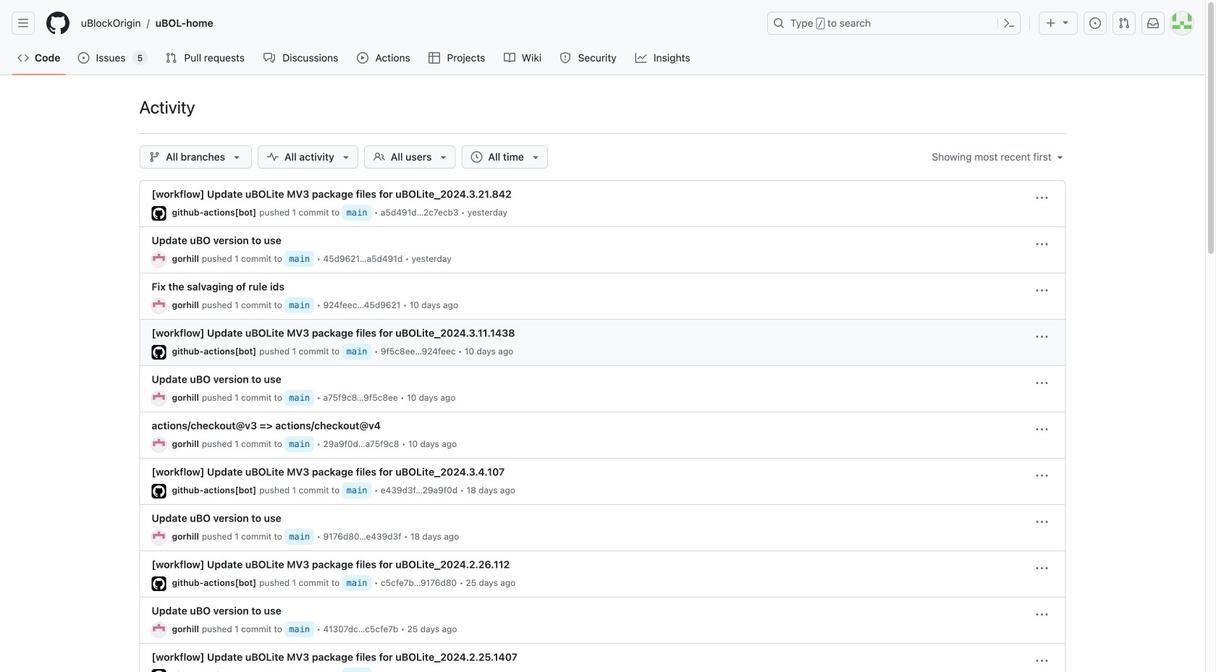 Task type: locate. For each thing, give the bounding box(es) containing it.
sc 9kayk9 0 image
[[374, 151, 385, 163], [1055, 151, 1067, 163]]

book image
[[504, 52, 516, 64]]

view gorhill profile image
[[152, 392, 166, 406], [152, 531, 166, 545]]

view github-actions[bot] profile image
[[152, 206, 166, 221], [152, 484, 166, 499], [152, 577, 166, 592]]

2 more activity actions image from the top
[[1037, 239, 1049, 251]]

1 vertical spatial issue opened image
[[78, 52, 89, 64]]

list
[[75, 12, 759, 35]]

issue opened image for git pull request icon
[[1090, 17, 1102, 29]]

4 triangle down image from the left
[[530, 151, 542, 163]]

3 view gorhill profile image from the top
[[152, 438, 166, 453]]

2 view github-actions[bot] profile image from the top
[[152, 484, 166, 499]]

2 view gorhill profile image from the top
[[152, 531, 166, 545]]

1 vertical spatial view gorhill profile image
[[152, 531, 166, 545]]

git branch image
[[149, 151, 160, 163]]

table image
[[429, 52, 441, 64]]

2 more activity actions image from the top
[[1037, 332, 1049, 343]]

1 view github-actions[bot] profile image from the top
[[152, 206, 166, 221]]

view gorhill profile image for third more activity actions icon from the top of the page
[[152, 624, 166, 638]]

pulse image
[[267, 151, 279, 163]]

view github-actions[bot] profile image for 7th more activity actions image from the bottom of the page
[[152, 206, 166, 221]]

1 view gorhill profile image from the top
[[152, 253, 166, 267]]

more activity actions image
[[1037, 285, 1049, 297], [1037, 332, 1049, 343], [1037, 610, 1049, 622], [1037, 656, 1049, 668]]

2 triangle down image from the left
[[340, 151, 352, 163]]

0 vertical spatial view github-actions[bot] profile image
[[152, 206, 166, 221]]

1 vertical spatial view github-actions[bot] profile image
[[152, 484, 166, 499]]

1 horizontal spatial issue opened image
[[1090, 17, 1102, 29]]

triangle down image
[[231, 151, 243, 163], [340, 151, 352, 163], [438, 151, 449, 163], [530, 151, 542, 163]]

issue opened image right 'code' image
[[78, 52, 89, 64]]

view gorhill profile image
[[152, 253, 166, 267], [152, 299, 166, 314], [152, 438, 166, 453], [152, 624, 166, 638]]

comment discussion image
[[264, 52, 275, 64]]

3 triangle down image from the left
[[438, 151, 449, 163]]

1 horizontal spatial sc 9kayk9 0 image
[[1055, 151, 1067, 163]]

graph image
[[636, 52, 647, 64]]

issue opened image for git pull request image
[[78, 52, 89, 64]]

more activity actions image
[[1037, 193, 1049, 204], [1037, 239, 1049, 251], [1037, 378, 1049, 390], [1037, 424, 1049, 436], [1037, 471, 1049, 482], [1037, 517, 1049, 529], [1037, 564, 1049, 575]]

0 horizontal spatial issue opened image
[[78, 52, 89, 64]]

plus image
[[1046, 17, 1058, 29]]

view gorhill profile image for fourth more activity actions icon from the bottom
[[152, 299, 166, 314]]

view gorhill profile image for sixth more activity actions image from the bottom
[[152, 253, 166, 267]]

2 view gorhill profile image from the top
[[152, 299, 166, 314]]

4 view gorhill profile image from the top
[[152, 624, 166, 638]]

2 vertical spatial view github-actions[bot] profile image
[[152, 577, 166, 592]]

0 horizontal spatial sc 9kayk9 0 image
[[374, 151, 385, 163]]

0 vertical spatial issue opened image
[[1090, 17, 1102, 29]]

1 triangle down image from the left
[[231, 151, 243, 163]]

triangle down image for pulse icon on the top left
[[340, 151, 352, 163]]

issue opened image left git pull request icon
[[1090, 17, 1102, 29]]

7 more activity actions image from the top
[[1037, 564, 1049, 575]]

3 view github-actions[bot] profile image from the top
[[152, 577, 166, 592]]

command palette image
[[1004, 17, 1016, 29]]

issue opened image
[[1090, 17, 1102, 29], [78, 52, 89, 64]]

0 vertical spatial view gorhill profile image
[[152, 392, 166, 406]]



Task type: describe. For each thing, give the bounding box(es) containing it.
play image
[[357, 52, 369, 64]]

view gorhill profile image for 4th more activity actions image
[[152, 438, 166, 453]]

notifications image
[[1148, 17, 1160, 29]]

triangle down image for git branch icon
[[231, 151, 243, 163]]

3 more activity actions image from the top
[[1037, 610, 1049, 622]]

git pull request image
[[165, 52, 177, 64]]

1 more activity actions image from the top
[[1037, 193, 1049, 204]]

triangle down image for 1st sc 9kayk9 0 'icon' from left
[[438, 151, 449, 163]]

1 more activity actions image from the top
[[1037, 285, 1049, 297]]

homepage image
[[46, 12, 70, 35]]

view github-actions[bot] profile image
[[152, 345, 166, 360]]

5 more activity actions image from the top
[[1037, 471, 1049, 482]]

1 view gorhill profile image from the top
[[152, 392, 166, 406]]

4 more activity actions image from the top
[[1037, 656, 1049, 668]]

git pull request image
[[1119, 17, 1131, 29]]

2 sc 9kayk9 0 image from the left
[[1055, 151, 1067, 163]]

4 more activity actions image from the top
[[1037, 424, 1049, 436]]

triangle down image for the clock image
[[530, 151, 542, 163]]

3 more activity actions image from the top
[[1037, 378, 1049, 390]]

6 more activity actions image from the top
[[1037, 517, 1049, 529]]

view github-actions[bot] profile image for first more activity actions image from the bottom of the page
[[152, 577, 166, 592]]

code image
[[17, 52, 29, 64]]

shield image
[[560, 52, 572, 64]]

clock image
[[471, 151, 483, 163]]

view github-actions[bot] profile image for third more activity actions image from the bottom
[[152, 484, 166, 499]]

triangle down image
[[1060, 16, 1072, 28]]

1 sc 9kayk9 0 image from the left
[[374, 151, 385, 163]]



Task type: vqa. For each thing, say whether or not it's contained in the screenshot.
the middle View github-actions[bot] profile image
yes



